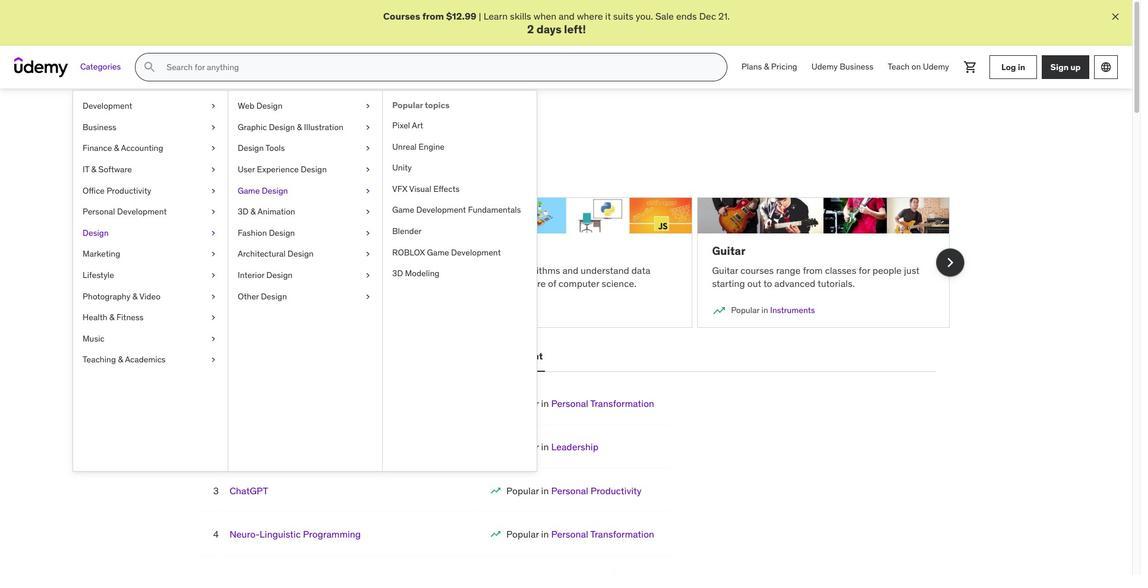 Task type: describe. For each thing, give the bounding box(es) containing it.
graphic design & illustration link
[[228, 117, 382, 138]]

vfx visual effects link
[[383, 179, 537, 200]]

1 horizontal spatial business
[[840, 61, 874, 72]]

learn to build algorithms and understand data structures at the core of computer science.
[[455, 264, 651, 290]]

use
[[197, 264, 214, 276]]

xsmall image for finance & accounting
[[209, 143, 218, 155]]

or
[[325, 151, 333, 163]]

ends
[[676, 10, 697, 22]]

design for web
[[257, 101, 283, 111]]

other design
[[238, 291, 287, 302]]

xsmall image for personal development
[[209, 206, 218, 218]]

design for architectural
[[288, 249, 314, 259]]

popular and trending topics
[[182, 117, 380, 136]]

to inside guitar courses range from classes for people just starting out to advanced tutorials.
[[764, 278, 772, 290]]

learn inside courses from $12.99 | learn skills when and where it suits you. sale ends dec 21. 2 days left!
[[484, 10, 508, 22]]

chatgpt
[[230, 485, 268, 497]]

starting
[[712, 278, 745, 290]]

guitar for guitar courses range from classes for people just starting out to advanced tutorials.
[[712, 264, 739, 276]]

finance
[[83, 143, 112, 154]]

computer
[[559, 278, 600, 290]]

other design link
[[228, 286, 382, 307]]

use statistical probability to teach computers how to learn from data.
[[197, 264, 420, 290]]

development for personal development link
[[117, 206, 167, 217]]

user experience design link
[[228, 159, 382, 180]]

in down other
[[247, 305, 253, 316]]

Search for anything text field
[[164, 57, 713, 77]]

linguistic
[[260, 529, 301, 541]]

photography & video link
[[73, 286, 228, 307]]

modeling
[[405, 268, 440, 279]]

game for game design
[[238, 185, 260, 196]]

from inside courses from $12.99 | learn skills when and where it suits you. sale ends dec 21. 2 days left!
[[423, 10, 444, 22]]

design link
[[73, 223, 228, 244]]

4 cell from the top
[[507, 529, 655, 541]]

next image
[[941, 253, 960, 272]]

roblox game development
[[392, 247, 501, 258]]

other
[[238, 291, 259, 302]]

2
[[527, 22, 534, 37]]

computers
[[343, 264, 389, 276]]

in down popular in personal productivity
[[541, 529, 549, 541]]

it & software
[[83, 164, 132, 175]]

effects
[[434, 184, 460, 194]]

xsmall image for architectural design
[[363, 249, 373, 260]]

teach on udemy link
[[881, 53, 957, 82]]

popular in personal productivity
[[507, 485, 642, 497]]

xsmall image for music
[[209, 333, 218, 345]]

fitness
[[116, 312, 144, 323]]

submit search image
[[143, 60, 157, 74]]

neuro-linguistic programming
[[230, 529, 361, 541]]

3d modeling link
[[383, 263, 537, 285]]

machine learning
[[197, 244, 292, 258]]

at
[[500, 278, 509, 290]]

& for it & software
[[91, 164, 96, 175]]

algorithms
[[515, 264, 560, 276]]

xsmall image for web design
[[363, 101, 373, 112]]

days
[[537, 22, 562, 37]]

udemy business link
[[805, 53, 881, 82]]

fundamentals
[[468, 205, 521, 215]]

design for interior
[[267, 270, 293, 281]]

marketing link
[[73, 244, 228, 265]]

personal development for personal development link
[[83, 206, 167, 217]]

unreal engine link
[[383, 136, 537, 158]]

architectural
[[238, 249, 286, 259]]

teach
[[888, 61, 910, 72]]

sign up link
[[1042, 55, 1090, 79]]

xsmall image for design
[[209, 228, 218, 239]]

pixel art link
[[383, 115, 537, 136]]

development for game development fundamentals link
[[417, 205, 466, 215]]

improve
[[336, 151, 370, 163]]

fashion
[[238, 228, 267, 238]]

structures
[[455, 278, 498, 290]]

design down "new"
[[301, 164, 327, 175]]

academics
[[125, 355, 166, 365]]

pixel art
[[392, 120, 423, 131]]

learn something completely new or improve your existing skills
[[182, 151, 449, 163]]

health & fitness link
[[73, 307, 228, 329]]

web
[[238, 101, 255, 111]]

in left instruments
[[762, 305, 769, 316]]

roblox
[[392, 247, 425, 258]]

vfx visual effects
[[392, 184, 460, 194]]

personal for 2nd cell from the bottom
[[551, 529, 589, 541]]

instruments
[[771, 305, 815, 316]]

it
[[83, 164, 89, 175]]

1 udemy from the left
[[812, 61, 838, 72]]

statistical
[[216, 264, 257, 276]]

popular in leadership
[[507, 441, 599, 453]]

personal productivity link
[[551, 485, 642, 497]]

development link
[[73, 96, 228, 117]]

visual
[[409, 184, 432, 194]]

popular in personal transformation for fifth cell from the bottom
[[507, 398, 655, 410]]

personal for 3rd cell from the bottom
[[551, 485, 589, 497]]

personal development for personal development button at bottom
[[441, 350, 543, 362]]

finance & accounting link
[[73, 138, 228, 159]]

design for graphic
[[269, 122, 295, 132]]

blender
[[392, 226, 422, 237]]

business link
[[73, 117, 228, 138]]

popular in instruments
[[731, 305, 815, 316]]

accounting
[[121, 143, 163, 154]]

out
[[748, 278, 762, 290]]

21.
[[719, 10, 730, 22]]

popular in image
[[490, 485, 502, 497]]

choose a language image
[[1101, 61, 1112, 73]]

experience
[[257, 164, 299, 175]]

xsmall image for photography & video
[[209, 291, 218, 303]]

popular topics
[[392, 100, 450, 111]]

design for game
[[262, 185, 288, 196]]

popular in image for guitar
[[712, 304, 727, 318]]

illustration
[[304, 122, 344, 132]]

engine
[[419, 141, 445, 152]]

pixel
[[392, 120, 410, 131]]

learn for popular and trending topics
[[182, 151, 206, 163]]

xsmall image for interior design
[[363, 270, 373, 282]]

plans & pricing
[[742, 61, 798, 72]]

tools
[[266, 143, 285, 154]]

2 udemy from the left
[[923, 61, 950, 72]]

on
[[912, 61, 921, 72]]

game for game development fundamentals
[[392, 205, 415, 215]]

& for 3d & animation
[[251, 206, 256, 217]]

categories button
[[73, 53, 128, 82]]

udemy business
[[812, 61, 874, 72]]

development for personal development button at bottom
[[482, 350, 543, 362]]

user
[[238, 164, 255, 175]]

game design
[[238, 185, 288, 196]]

when
[[534, 10, 557, 22]]

the
[[511, 278, 525, 290]]

data.
[[243, 278, 264, 290]]

office productivity link
[[73, 180, 228, 202]]

leadership link
[[551, 441, 599, 453]]

guitar for guitar
[[712, 244, 746, 258]]

architectural design link
[[228, 244, 382, 265]]

architectural design
[[238, 249, 314, 259]]

xsmall image for lifestyle
[[209, 270, 218, 282]]

music
[[83, 333, 105, 344]]

xsmall image for teaching & academics
[[209, 355, 218, 366]]

neuro-linguistic programming link
[[230, 529, 361, 541]]

popular in image for machine learning
[[197, 304, 211, 318]]

to left teach
[[306, 264, 315, 276]]



Task type: vqa. For each thing, say whether or not it's contained in the screenshot.
'our'
no



Task type: locate. For each thing, give the bounding box(es) containing it.
in
[[1018, 62, 1026, 72], [247, 305, 253, 316], [762, 305, 769, 316], [541, 398, 549, 410], [541, 441, 549, 453], [541, 485, 549, 497], [541, 529, 549, 541]]

xsmall image inside health & fitness "link"
[[209, 312, 218, 324]]

1 vertical spatial guitar
[[712, 264, 739, 276]]

xsmall image for health & fitness
[[209, 312, 218, 324]]

shopping cart with 0 items image
[[964, 60, 978, 74]]

xsmall image inside design tools link
[[363, 143, 373, 155]]

business left teach
[[840, 61, 874, 72]]

xsmall image
[[209, 101, 218, 112], [363, 122, 373, 133], [363, 143, 373, 155], [363, 185, 373, 197], [209, 206, 218, 218], [209, 228, 218, 239], [363, 228, 373, 239], [363, 249, 373, 260], [209, 270, 218, 282], [363, 270, 373, 282], [209, 291, 218, 303], [363, 291, 373, 303], [209, 333, 218, 345], [209, 355, 218, 366]]

1 vertical spatial game
[[392, 205, 415, 215]]

bestselling button
[[197, 342, 252, 371]]

personal transformation link for fifth cell from the bottom
[[551, 398, 655, 410]]

sale
[[656, 10, 674, 22]]

learn inside learn to build algorithms and understand data structures at the core of computer science.
[[455, 264, 479, 276]]

game up modeling
[[427, 247, 449, 258]]

xsmall image inside it & software link
[[209, 164, 218, 176]]

to right out
[[764, 278, 772, 290]]

& for teaching & academics
[[118, 355, 123, 365]]

xsmall image inside business link
[[209, 122, 218, 133]]

1 vertical spatial personal development
[[441, 350, 543, 362]]

game design element
[[382, 91, 537, 472]]

udemy right on at top right
[[923, 61, 950, 72]]

1 horizontal spatial personal development
[[441, 350, 543, 362]]

development inside button
[[482, 350, 543, 362]]

learning
[[245, 244, 292, 258]]

& inside 'link'
[[251, 206, 256, 217]]

learn
[[484, 10, 508, 22], [182, 151, 206, 163], [455, 264, 479, 276]]

lifestyle
[[83, 270, 114, 281]]

& right the it on the left top
[[91, 164, 96, 175]]

new
[[305, 151, 323, 163]]

xsmall image for graphic design & illustration
[[363, 122, 373, 133]]

pricing
[[771, 61, 798, 72]]

0 vertical spatial productivity
[[107, 185, 151, 196]]

how
[[391, 264, 409, 276]]

0 horizontal spatial skills
[[428, 151, 449, 163]]

in up popular in leadership
[[541, 398, 549, 410]]

teaching & academics
[[83, 355, 166, 365]]

1 horizontal spatial learn
[[455, 264, 479, 276]]

1 vertical spatial popular in personal transformation
[[507, 529, 655, 541]]

& right finance
[[114, 143, 119, 154]]

popular in personal transformation up leadership
[[507, 398, 655, 410]]

courses
[[741, 264, 774, 276]]

0 vertical spatial business
[[840, 61, 874, 72]]

marketing
[[83, 249, 120, 259]]

1 vertical spatial business
[[83, 122, 116, 132]]

xsmall image for 3d & animation
[[363, 206, 373, 218]]

unreal
[[392, 141, 417, 152]]

personal development inside button
[[441, 350, 543, 362]]

xsmall image for office productivity
[[209, 185, 218, 197]]

popular in image down popular in icon
[[490, 529, 502, 541]]

xsmall image for it & software
[[209, 164, 218, 176]]

& up fashion
[[251, 206, 256, 217]]

& right teaching
[[118, 355, 123, 365]]

1 popular in personal transformation from the top
[[507, 398, 655, 410]]

popular in image down learn
[[197, 304, 211, 318]]

fashion design
[[238, 228, 295, 238]]

health
[[83, 312, 107, 323]]

popular inside 'game design' element
[[392, 100, 423, 111]]

0 horizontal spatial 3d
[[238, 206, 249, 217]]

close image
[[1110, 11, 1122, 23]]

interior design
[[238, 270, 293, 281]]

3d up fashion
[[238, 206, 249, 217]]

xsmall image inside other design link
[[363, 291, 373, 303]]

game
[[238, 185, 260, 196], [392, 205, 415, 215], [427, 247, 449, 258]]

& down "web design" link
[[297, 122, 302, 132]]

xsmall image for marketing
[[209, 249, 218, 260]]

development inside 'link'
[[83, 101, 132, 111]]

existing
[[393, 151, 426, 163]]

leadership
[[551, 441, 599, 453]]

0 horizontal spatial game
[[238, 185, 260, 196]]

cell
[[507, 398, 655, 410], [507, 441, 599, 453], [507, 485, 642, 497], [507, 529, 655, 541], [507, 572, 655, 576]]

personal development button
[[438, 342, 545, 371]]

bestselling
[[199, 350, 250, 362]]

in right log
[[1018, 62, 1026, 72]]

xsmall image for business
[[209, 122, 218, 133]]

udemy image
[[14, 57, 68, 77]]

xsmall image inside finance & accounting link
[[209, 143, 218, 155]]

1 vertical spatial skills
[[428, 151, 449, 163]]

xsmall image for game design
[[363, 185, 373, 197]]

suits
[[613, 10, 634, 22]]

xsmall image for fashion design
[[363, 228, 373, 239]]

1 cell from the top
[[507, 398, 655, 410]]

topics
[[425, 100, 450, 111], [337, 117, 380, 136]]

design up marketing
[[83, 228, 109, 238]]

where
[[577, 10, 603, 22]]

2 horizontal spatial popular in image
[[712, 304, 727, 318]]

learn left something
[[182, 151, 206, 163]]

2 personal transformation link from the top
[[551, 529, 655, 541]]

2 vertical spatial from
[[221, 278, 241, 290]]

0 horizontal spatial udemy
[[812, 61, 838, 72]]

and
[[559, 10, 575, 22], [243, 117, 269, 136], [563, 264, 579, 276]]

build
[[492, 264, 513, 276]]

popular in personal transformation for 2nd cell from the bottom
[[507, 529, 655, 541]]

business
[[840, 61, 874, 72], [83, 122, 116, 132]]

design for fashion
[[269, 228, 295, 238]]

it
[[605, 10, 611, 22]]

xsmall image inside office productivity link
[[209, 185, 218, 197]]

0 vertical spatial 3d
[[238, 206, 249, 217]]

1 vertical spatial learn
[[182, 151, 206, 163]]

1 guitar from the top
[[712, 244, 746, 258]]

personal development
[[83, 206, 167, 217], [441, 350, 543, 362]]

music link
[[73, 329, 228, 350]]

xsmall image inside development 'link'
[[209, 101, 218, 112]]

from down statistical
[[221, 278, 241, 290]]

finance & accounting
[[83, 143, 163, 154]]

0 vertical spatial skills
[[510, 10, 531, 22]]

1 horizontal spatial topics
[[425, 100, 450, 111]]

1 horizontal spatial skills
[[510, 10, 531, 22]]

game development fundamentals
[[392, 205, 521, 215]]

1 horizontal spatial productivity
[[591, 485, 642, 497]]

$12.99
[[446, 10, 477, 22]]

from inside use statistical probability to teach computers how to learn from data.
[[221, 278, 241, 290]]

xsmall image inside lifestyle link
[[209, 270, 218, 282]]

xsmall image inside game design link
[[363, 185, 373, 197]]

3 cell from the top
[[507, 485, 642, 497]]

in left leadership
[[541, 441, 549, 453]]

xsmall image inside marketing link
[[209, 249, 218, 260]]

1 vertical spatial personal transformation link
[[551, 529, 655, 541]]

skills
[[510, 10, 531, 22], [428, 151, 449, 163]]

design tools link
[[228, 138, 382, 159]]

xsmall image
[[363, 101, 373, 112], [209, 122, 218, 133], [209, 143, 218, 155], [209, 164, 218, 176], [363, 164, 373, 176], [209, 185, 218, 197], [363, 206, 373, 218], [209, 249, 218, 260], [209, 312, 218, 324]]

design down interior design
[[261, 291, 287, 302]]

& for finance & accounting
[[114, 143, 119, 154]]

3d inside 3d & animation 'link'
[[238, 206, 249, 217]]

xsmall image inside architectural design link
[[363, 249, 373, 260]]

& for photography & video
[[132, 291, 138, 302]]

1 transformation from the top
[[591, 398, 655, 410]]

office
[[83, 185, 105, 196]]

design down architectural design
[[267, 270, 293, 281]]

xsmall image for user experience design
[[363, 164, 373, 176]]

& right plans at the top of page
[[764, 61, 769, 72]]

2 vertical spatial learn
[[455, 264, 479, 276]]

0 vertical spatial personal development
[[83, 206, 167, 217]]

udemy right pricing
[[812, 61, 838, 72]]

3d down "roblox"
[[392, 268, 403, 279]]

photography
[[83, 291, 130, 302]]

1 horizontal spatial popular in image
[[490, 529, 502, 541]]

3
[[213, 485, 219, 497]]

2 horizontal spatial learn
[[484, 10, 508, 22]]

from inside guitar courses range from classes for people just starting out to advanced tutorials.
[[803, 264, 823, 276]]

design tools
[[238, 143, 285, 154]]

user experience design
[[238, 164, 327, 175]]

business up finance
[[83, 122, 116, 132]]

left!
[[564, 22, 586, 37]]

2 vertical spatial and
[[563, 264, 579, 276]]

& for health & fitness
[[109, 312, 114, 323]]

0 vertical spatial learn
[[484, 10, 508, 22]]

design up animation
[[262, 185, 288, 196]]

1 vertical spatial from
[[803, 264, 823, 276]]

topics up improve
[[337, 117, 380, 136]]

1 vertical spatial productivity
[[591, 485, 642, 497]]

plans & pricing link
[[735, 53, 805, 82]]

0 vertical spatial popular in personal transformation
[[507, 398, 655, 410]]

learn up structures
[[455, 264, 479, 276]]

xsmall image inside personal development link
[[209, 206, 218, 218]]

game development fundamentals link
[[383, 200, 537, 221]]

carousel element
[[182, 183, 965, 342]]

0 horizontal spatial productivity
[[107, 185, 151, 196]]

topics inside 'game design' element
[[425, 100, 450, 111]]

1 vertical spatial and
[[243, 117, 269, 136]]

0 vertical spatial guitar
[[712, 244, 746, 258]]

0 horizontal spatial from
[[221, 278, 241, 290]]

and inside learn to build algorithms and understand data structures at the core of computer science.
[[563, 264, 579, 276]]

3d for 3d & animation
[[238, 206, 249, 217]]

graphic design & illustration
[[238, 122, 344, 132]]

teaching
[[83, 355, 116, 365]]

game down user
[[238, 185, 260, 196]]

xsmall image inside "web design" link
[[363, 101, 373, 112]]

personal for fifth cell from the bottom
[[551, 398, 589, 410]]

xsmall image for design tools
[[363, 143, 373, 155]]

1 vertical spatial topics
[[337, 117, 380, 136]]

skills up 2
[[510, 10, 531, 22]]

1 vertical spatial transformation
[[591, 529, 655, 541]]

1 personal transformation link from the top
[[551, 398, 655, 410]]

0 vertical spatial game
[[238, 185, 260, 196]]

xsmall image inside interior design link
[[363, 270, 373, 282]]

from up advanced
[[803, 264, 823, 276]]

and up left!
[[559, 10, 575, 22]]

from
[[423, 10, 444, 22], [803, 264, 823, 276], [221, 278, 241, 290]]

1 horizontal spatial 3d
[[392, 268, 403, 279]]

learn right |
[[484, 10, 508, 22]]

personal transformation link up leadership link
[[551, 398, 655, 410]]

0 vertical spatial and
[[559, 10, 575, 22]]

xsmall image inside 3d & animation 'link'
[[363, 206, 373, 218]]

0 horizontal spatial topics
[[337, 117, 380, 136]]

1 vertical spatial 3d
[[392, 268, 403, 279]]

it & software link
[[73, 159, 228, 180]]

xsmall image inside graphic design & illustration link
[[363, 122, 373, 133]]

from left $12.99
[[423, 10, 444, 22]]

xsmall image inside fashion design link
[[363, 228, 373, 239]]

design right web
[[257, 101, 283, 111]]

roblox game development link
[[383, 242, 537, 263]]

design down graphic
[[238, 143, 264, 154]]

design up tools
[[269, 122, 295, 132]]

2 horizontal spatial game
[[427, 247, 449, 258]]

2 horizontal spatial from
[[803, 264, 823, 276]]

topics up pixel art link
[[425, 100, 450, 111]]

0 vertical spatial topics
[[425, 100, 450, 111]]

animation
[[258, 206, 295, 217]]

to up structures
[[481, 264, 490, 276]]

courses from $12.99 | learn skills when and where it suits you. sale ends dec 21. 2 days left!
[[383, 10, 730, 37]]

2 vertical spatial game
[[427, 247, 449, 258]]

range
[[776, 264, 801, 276]]

1 horizontal spatial game
[[392, 205, 415, 215]]

log
[[1002, 62, 1016, 72]]

unity
[[392, 162, 412, 173]]

and down web design
[[243, 117, 269, 136]]

xsmall image for other design
[[363, 291, 373, 303]]

1 horizontal spatial udemy
[[923, 61, 950, 72]]

xsmall image inside design link
[[209, 228, 218, 239]]

game down vfx
[[392, 205, 415, 215]]

guitar courses range from classes for people just starting out to advanced tutorials.
[[712, 264, 920, 290]]

popular in personal transformation down popular in personal productivity
[[507, 529, 655, 541]]

2 guitar from the top
[[712, 264, 739, 276]]

and up computer
[[563, 264, 579, 276]]

design down animation
[[269, 228, 295, 238]]

of
[[548, 278, 557, 290]]

tutorials.
[[818, 278, 855, 290]]

& right health
[[109, 312, 114, 323]]

xsmall image inside user experience design link
[[363, 164, 373, 176]]

xsmall image inside teaching & academics link
[[209, 355, 218, 366]]

2 cell from the top
[[507, 441, 599, 453]]

skills right existing
[[428, 151, 449, 163]]

xsmall image for development
[[209, 101, 218, 112]]

vfx
[[392, 184, 408, 194]]

guitar inside guitar courses range from classes for people just starting out to advanced tutorials.
[[712, 264, 739, 276]]

popular in
[[216, 305, 253, 316]]

xsmall image inside the photography & video link
[[209, 291, 218, 303]]

log in link
[[990, 55, 1038, 79]]

personal inside personal development link
[[83, 206, 115, 217]]

& inside "link"
[[109, 312, 114, 323]]

0 vertical spatial from
[[423, 10, 444, 22]]

personal inside personal development button
[[441, 350, 480, 362]]

2 popular in personal transformation from the top
[[507, 529, 655, 541]]

design for other
[[261, 291, 287, 302]]

unity link
[[383, 158, 537, 179]]

0 vertical spatial transformation
[[591, 398, 655, 410]]

game design link
[[228, 180, 382, 202]]

popular in image down starting
[[712, 304, 727, 318]]

3d inside 3d modeling link
[[392, 268, 403, 279]]

sign
[[1051, 62, 1069, 72]]

3d for 3d modeling
[[392, 268, 403, 279]]

to right the how
[[411, 264, 420, 276]]

0 horizontal spatial personal development
[[83, 206, 167, 217]]

popular in image
[[197, 304, 211, 318], [712, 304, 727, 318], [490, 529, 502, 541]]

&
[[764, 61, 769, 72], [297, 122, 302, 132], [114, 143, 119, 154], [91, 164, 96, 175], [251, 206, 256, 217], [132, 291, 138, 302], [109, 312, 114, 323], [118, 355, 123, 365]]

0 horizontal spatial business
[[83, 122, 116, 132]]

to inside learn to build algorithms and understand data structures at the core of computer science.
[[481, 264, 490, 276]]

and inside courses from $12.99 | learn skills when and where it suits you. sale ends dec 21. 2 days left!
[[559, 10, 575, 22]]

0 vertical spatial personal transformation link
[[551, 398, 655, 410]]

xsmall image inside music link
[[209, 333, 218, 345]]

completely
[[256, 151, 303, 163]]

udemy
[[812, 61, 838, 72], [923, 61, 950, 72]]

& for plans & pricing
[[764, 61, 769, 72]]

2 transformation from the top
[[591, 529, 655, 541]]

0 horizontal spatial learn
[[182, 151, 206, 163]]

design down fashion design link
[[288, 249, 314, 259]]

in down popular in leadership
[[541, 485, 549, 497]]

something
[[209, 151, 254, 163]]

office productivity
[[83, 185, 151, 196]]

learn for algorithms
[[455, 264, 479, 276]]

development
[[83, 101, 132, 111], [417, 205, 466, 215], [117, 206, 167, 217], [451, 247, 501, 258], [482, 350, 543, 362]]

personal transformation link down personal productivity link
[[551, 529, 655, 541]]

& left video
[[132, 291, 138, 302]]

5 cell from the top
[[507, 572, 655, 576]]

1 horizontal spatial from
[[423, 10, 444, 22]]

personal transformation link
[[551, 398, 655, 410], [551, 529, 655, 541]]

0 horizontal spatial popular in image
[[197, 304, 211, 318]]

personal transformation link for 2nd cell from the bottom
[[551, 529, 655, 541]]

skills inside courses from $12.99 | learn skills when and where it suits you. sale ends dec 21. 2 days left!
[[510, 10, 531, 22]]

understand
[[581, 264, 629, 276]]



